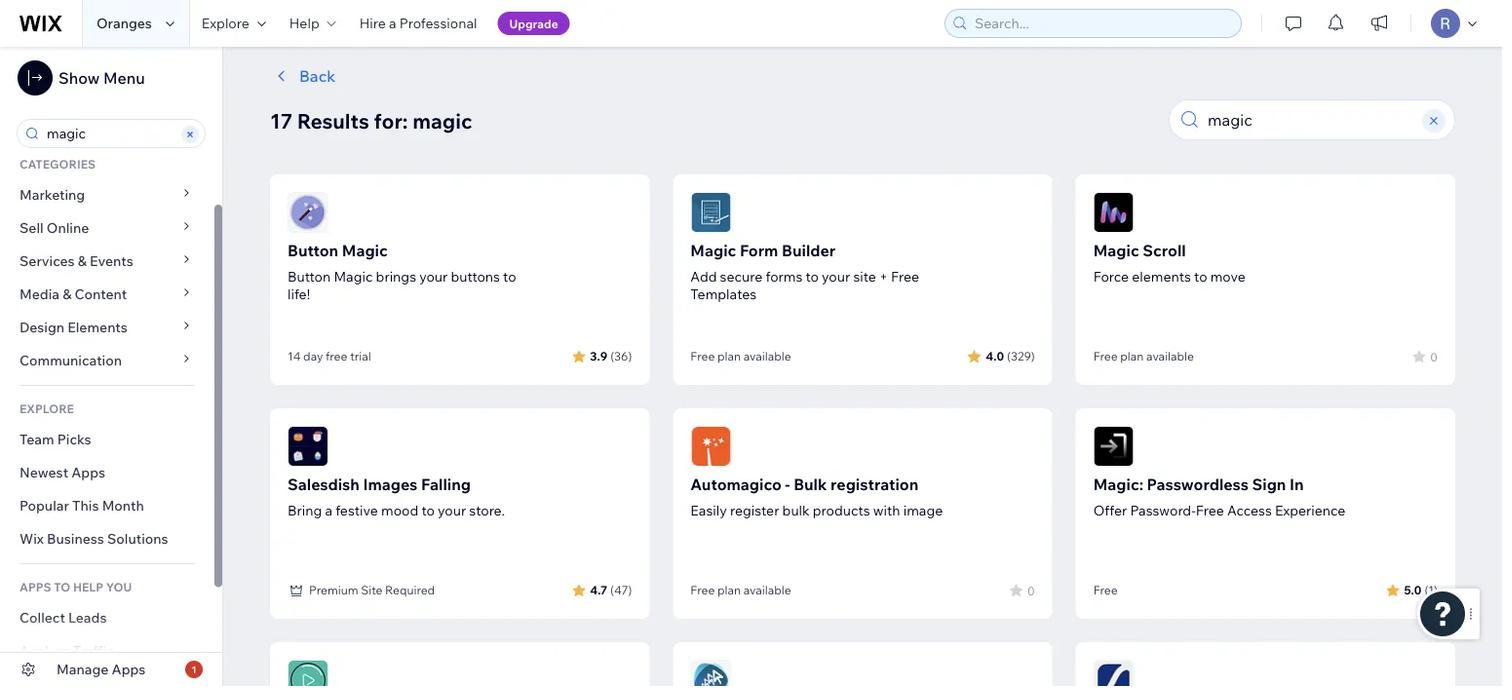 Task type: locate. For each thing, give the bounding box(es) containing it.
free down passwordless
[[1196, 502, 1224, 519]]

apps for newest apps
[[71, 464, 105, 481]]

plan down force
[[1120, 349, 1144, 364]]

magic up add
[[691, 241, 736, 260]]

elements
[[1132, 268, 1191, 285]]

available for bulk
[[744, 583, 791, 598]]

design
[[19, 319, 64, 336]]

magic inside the 'magic scroll force elements to move'
[[1093, 241, 1139, 260]]

(329)
[[1007, 349, 1035, 363]]

results
[[297, 108, 369, 134]]

1 vertical spatial 0
[[1027, 583, 1035, 598]]

1 vertical spatial button
[[288, 268, 331, 285]]

apps up 'this'
[[71, 464, 105, 481]]

to right mood
[[422, 502, 435, 519]]

collect leads link
[[0, 601, 214, 635]]

services
[[19, 252, 75, 270]]

team picks link
[[0, 423, 214, 456]]

site
[[853, 268, 876, 285]]

this
[[72, 497, 99, 514]]

to inside magic form builder add secure forms to your site + free templates
[[806, 268, 819, 285]]

required
[[385, 583, 435, 598]]

1 horizontal spatial a
[[389, 15, 396, 32]]

apps for manage apps
[[112, 661, 146, 678]]

to
[[54, 580, 70, 594]]

free down force
[[1093, 349, 1118, 364]]

apps
[[19, 580, 51, 594]]

scroll
[[1143, 241, 1186, 260]]

salesdish images falling logo image
[[288, 426, 329, 467]]

month
[[102, 497, 144, 514]]

to
[[503, 268, 516, 285], [806, 268, 819, 285], [1194, 268, 1207, 285], [422, 502, 435, 519]]

1 button from the top
[[288, 241, 338, 260]]

0 vertical spatial button
[[288, 241, 338, 260]]

(1)
[[1425, 582, 1438, 597]]

to left move
[[1194, 268, 1207, 285]]

1 vertical spatial &
[[63, 286, 72, 303]]

access
[[1227, 502, 1272, 519]]

free down templates
[[691, 349, 715, 364]]

available
[[744, 349, 791, 364], [1147, 349, 1194, 364], [744, 583, 791, 598]]

move
[[1210, 268, 1246, 285]]

to inside button magic button magic brings your buttons to life!
[[503, 268, 516, 285]]

magic up force
[[1093, 241, 1139, 260]]

1 vertical spatial apps
[[112, 661, 146, 678]]

to inside salesdish images falling bring a festive mood to your store.
[[422, 502, 435, 519]]

free right +
[[891, 268, 919, 285]]

4.7 (47)
[[590, 582, 632, 597]]

a right the bring
[[325, 502, 332, 519]]

available down register on the bottom of the page
[[744, 583, 791, 598]]

elements
[[67, 319, 128, 336]]

1
[[192, 663, 196, 676]]

newest apps
[[19, 464, 105, 481]]

manage apps
[[57, 661, 146, 678]]

picks
[[57, 431, 91, 448]]

free plan available for registration
[[691, 583, 791, 598]]

0
[[1430, 349, 1438, 364], [1027, 583, 1035, 598]]

newest apps link
[[0, 456, 214, 489]]

&
[[78, 252, 87, 270], [63, 286, 72, 303]]

available for force
[[1147, 349, 1194, 364]]

1 horizontal spatial apps
[[112, 661, 146, 678]]

newest
[[19, 464, 68, 481]]

force
[[1093, 268, 1129, 285]]

to inside the 'magic scroll force elements to move'
[[1194, 268, 1207, 285]]

free plan available down templates
[[691, 349, 791, 364]]

forms
[[766, 268, 803, 285]]

button down the button magic logo at the top of page
[[288, 241, 338, 260]]

available down templates
[[744, 349, 791, 364]]

search apps... field inside sidebar element
[[41, 120, 178, 147]]

back button
[[270, 64, 336, 88]]

available down elements
[[1147, 349, 1194, 364]]

apps
[[71, 464, 105, 481], [112, 661, 146, 678]]

communication
[[19, 352, 125, 369]]

builder
[[782, 241, 836, 260]]

sign
[[1252, 475, 1286, 494]]

show
[[58, 68, 100, 88]]

wix
[[19, 530, 44, 547]]

free plan available down register on the bottom of the page
[[691, 583, 791, 598]]

free
[[326, 349, 347, 364]]

1 vertical spatial a
[[325, 502, 332, 519]]

& left events
[[78, 252, 87, 270]]

your right brings
[[419, 268, 448, 285]]

templates
[[691, 286, 757, 303]]

free plan available down elements
[[1093, 349, 1194, 364]]

14
[[288, 349, 301, 364]]

0 vertical spatial &
[[78, 252, 87, 270]]

your inside salesdish images falling bring a festive mood to your store.
[[438, 502, 466, 519]]

17 results for: magic
[[270, 108, 472, 134]]

+
[[879, 268, 888, 285]]

magic inside magic form builder add secure forms to your site + free templates
[[691, 241, 736, 260]]

button magic logo image
[[288, 192, 329, 233]]

images
[[363, 475, 418, 494]]

free plan available
[[691, 349, 791, 364], [1093, 349, 1194, 364], [691, 583, 791, 598]]

day
[[303, 349, 323, 364]]

automagico
[[691, 475, 782, 494]]

your
[[419, 268, 448, 285], [822, 268, 850, 285], [438, 502, 466, 519]]

sell online
[[19, 219, 89, 236]]

leads
[[68, 609, 107, 626]]

0 horizontal spatial 0
[[1027, 583, 1035, 598]]

free down easily
[[691, 583, 715, 598]]

2 button from the top
[[288, 268, 331, 285]]

0 horizontal spatial search apps... field
[[41, 120, 178, 147]]

plan for registration
[[717, 583, 741, 598]]

5.0
[[1404, 582, 1422, 597]]

team picks
[[19, 431, 91, 448]]

Search apps... field
[[1202, 100, 1419, 139], [41, 120, 178, 147]]

magic scroll logo image
[[1093, 192, 1134, 233]]

apps to help you
[[19, 580, 132, 594]]

0 for registration
[[1027, 583, 1035, 598]]

button magic button magic brings your buttons to life!
[[288, 241, 516, 303]]

0 horizontal spatial apps
[[71, 464, 105, 481]]

in
[[1290, 475, 1304, 494]]

bring
[[288, 502, 322, 519]]

add
[[691, 268, 717, 285]]

your left site
[[822, 268, 850, 285]]

plan down templates
[[717, 349, 741, 364]]

& right media
[[63, 286, 72, 303]]

0 horizontal spatial &
[[63, 286, 72, 303]]

your down the falling
[[438, 502, 466, 519]]

apps down traffic
[[112, 661, 146, 678]]

sidebar element
[[0, 47, 223, 686]]

help
[[73, 580, 103, 594]]

automagico - bulk registration logo image
[[691, 426, 731, 467]]

a inside salesdish images falling bring a festive mood to your store.
[[325, 502, 332, 519]]

0 vertical spatial 0
[[1430, 349, 1438, 364]]

plan down easily
[[717, 583, 741, 598]]

0 vertical spatial apps
[[71, 464, 105, 481]]

0 vertical spatial a
[[389, 15, 396, 32]]

menu
[[103, 68, 145, 88]]

magic form builder logo image
[[691, 192, 731, 233]]

& for media
[[63, 286, 72, 303]]

falling
[[421, 475, 471, 494]]

festive
[[335, 502, 378, 519]]

0 horizontal spatial a
[[325, 502, 332, 519]]

to down builder
[[806, 268, 819, 285]]

a right hire on the left top of page
[[389, 15, 396, 32]]

button up life!
[[288, 268, 331, 285]]

help button
[[278, 0, 348, 47]]

1 horizontal spatial &
[[78, 252, 87, 270]]

1 horizontal spatial 0
[[1430, 349, 1438, 364]]

to right buttons
[[503, 268, 516, 285]]

free
[[891, 268, 919, 285], [691, 349, 715, 364], [1093, 349, 1118, 364], [1196, 502, 1224, 519], [691, 583, 715, 598], [1093, 583, 1118, 598]]

collect
[[19, 609, 65, 626]]



Task type: vqa. For each thing, say whether or not it's contained in the screenshot.
the Sales Popup by POWR logo
no



Task type: describe. For each thing, give the bounding box(es) containing it.
bulk
[[794, 475, 827, 494]]

professional
[[399, 15, 477, 32]]

experience
[[1275, 502, 1346, 519]]

online
[[47, 219, 89, 236]]

content
[[75, 286, 127, 303]]

popular this month
[[19, 497, 144, 514]]

manage
[[57, 661, 109, 678]]

17
[[270, 108, 292, 134]]

oranges
[[97, 15, 152, 32]]

5.0 (1)
[[1404, 582, 1438, 597]]

-
[[785, 475, 790, 494]]

magic left brings
[[334, 268, 373, 285]]

wix business solutions
[[19, 530, 168, 547]]

upgrade button
[[498, 12, 570, 35]]

secure
[[720, 268, 763, 285]]

free plan available for add
[[691, 349, 791, 364]]

hire a professional
[[359, 15, 477, 32]]

sell
[[19, 219, 44, 236]]

explore
[[202, 15, 249, 32]]

register
[[730, 502, 779, 519]]

a inside 'link'
[[389, 15, 396, 32]]

life!
[[288, 286, 310, 303]]

services & events
[[19, 252, 133, 270]]

free plan available for elements
[[1093, 349, 1194, 364]]

services & events link
[[0, 245, 214, 278]]

design elements
[[19, 319, 128, 336]]

solutions
[[107, 530, 168, 547]]

Search... field
[[969, 10, 1235, 37]]

4.0
[[986, 349, 1004, 363]]

automagico - bulk registration easily register bulk products with image
[[691, 475, 943, 519]]

magic scroll force elements to move
[[1093, 241, 1246, 285]]

popular this month link
[[0, 489, 214, 523]]

site
[[361, 583, 383, 598]]

for:
[[374, 108, 408, 134]]

available for builder
[[744, 349, 791, 364]]

magic: passwordless sign in logo image
[[1093, 426, 1134, 467]]

(36)
[[610, 349, 632, 363]]

14 day free trial
[[288, 349, 371, 364]]

help
[[289, 15, 319, 32]]

free inside magic form builder add secure forms to your site + free templates
[[891, 268, 919, 285]]

wix business solutions link
[[0, 523, 214, 556]]

collect leads
[[19, 609, 107, 626]]

free down offer
[[1093, 583, 1118, 598]]

plan for add
[[717, 349, 741, 364]]

3.9
[[590, 349, 608, 363]]

magic
[[413, 108, 472, 134]]

mega animated cursor effects logo image
[[691, 660, 731, 686]]

design elements link
[[0, 311, 214, 344]]

salesdish
[[288, 475, 360, 494]]

& for services
[[78, 252, 87, 270]]

analyze traffic
[[19, 642, 114, 659]]

your inside button magic button magic brings your buttons to life!
[[419, 268, 448, 285]]

minta auto social media videos logo image
[[288, 660, 329, 686]]

buttons
[[451, 268, 500, 285]]

analyze traffic link
[[0, 635, 214, 668]]

plan for elements
[[1120, 349, 1144, 364]]

easily
[[691, 502, 727, 519]]

salesdish images falling bring a festive mood to your store.
[[288, 475, 505, 519]]

media & content
[[19, 286, 127, 303]]

your inside magic form builder add secure forms to your site + free templates
[[822, 268, 850, 285]]

events
[[90, 252, 133, 270]]

sell online link
[[0, 212, 214, 245]]

0 for elements
[[1430, 349, 1438, 364]]

media
[[19, 286, 59, 303]]

brings
[[376, 268, 416, 285]]

3.9 (36)
[[590, 349, 632, 363]]

show menu button
[[18, 60, 145, 96]]

4.0 (329)
[[986, 349, 1035, 363]]

premium site required
[[309, 583, 435, 598]]

magic:
[[1093, 475, 1143, 494]]

marketing link
[[0, 178, 214, 212]]

marketing
[[19, 186, 85, 203]]

upgrade
[[509, 16, 558, 31]]

business
[[47, 530, 104, 547]]

1 horizontal spatial search apps... field
[[1202, 100, 1419, 139]]

passwordless
[[1147, 475, 1249, 494]]

communication link
[[0, 344, 214, 377]]

popular
[[19, 497, 69, 514]]

media & content link
[[0, 278, 214, 311]]

scroll-based lottie animation logo image
[[1093, 660, 1134, 686]]

free inside "magic: passwordless sign in offer password-free access experience"
[[1196, 502, 1224, 519]]

store.
[[469, 502, 505, 519]]

analyze
[[19, 642, 70, 659]]

offer
[[1093, 502, 1127, 519]]

back
[[299, 66, 336, 86]]

hire
[[359, 15, 386, 32]]

magic up brings
[[342, 241, 388, 260]]

4.7
[[590, 582, 607, 597]]

bulk
[[782, 502, 810, 519]]

with
[[873, 502, 900, 519]]



